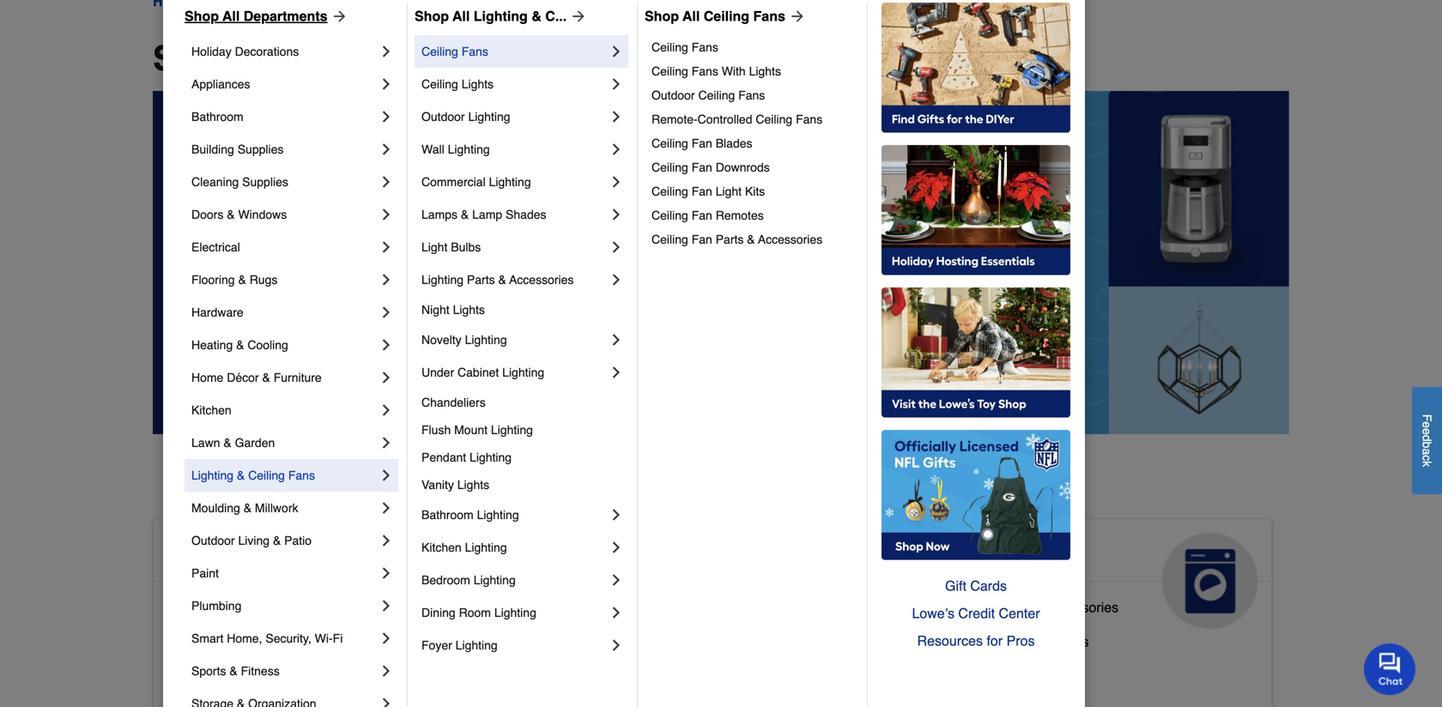 Task type: locate. For each thing, give the bounding box(es) containing it.
lighting left the c...
[[474, 8, 528, 24]]

0 vertical spatial bathroom
[[192, 110, 244, 124]]

4 accessible from the top
[[167, 669, 233, 684]]

1 accessible from the top
[[167, 540, 293, 568]]

3 shop from the left
[[645, 8, 679, 24]]

all up holiday decorations
[[223, 8, 240, 24]]

gift
[[946, 578, 967, 594]]

accessible home
[[167, 540, 367, 568]]

parts down bulbs
[[467, 273, 495, 287]]

2 horizontal spatial parts
[[997, 600, 1029, 616]]

wall
[[422, 143, 445, 156]]

1 horizontal spatial light
[[716, 185, 742, 198]]

rugs
[[250, 273, 278, 287]]

1 horizontal spatial outdoor
[[422, 110, 465, 124]]

animal & pet care link
[[536, 520, 890, 629]]

chevron right image for building supplies
[[378, 141, 395, 158]]

appliances up cards at the bottom
[[933, 540, 1061, 568]]

arrow right image inside shop all ceiling fans link
[[786, 8, 806, 25]]

remotes
[[716, 209, 764, 222]]

foyer lighting
[[422, 639, 498, 653]]

0 vertical spatial furniture
[[274, 371, 322, 385]]

lighting inside 'flush mount lighting' link
[[491, 423, 533, 437]]

& down accessible bedroom link
[[230, 665, 238, 679]]

& right entry
[[273, 669, 282, 684]]

ceiling up ceiling fans with lights
[[652, 40, 689, 54]]

lighting down outdoor lighting
[[448, 143, 490, 156]]

ceiling fan light kits link
[[652, 180, 855, 204]]

accessories up chillers
[[1046, 600, 1119, 616]]

& inside heating & cooling 'link'
[[236, 338, 244, 352]]

2 horizontal spatial outdoor
[[652, 88, 695, 102]]

2 fan from the top
[[692, 161, 713, 174]]

remote-controlled ceiling fans
[[652, 113, 823, 126]]

1 arrow right image from the left
[[328, 8, 348, 25]]

1 horizontal spatial arrow right image
[[567, 8, 588, 25]]

outdoor up wall on the left top of the page
[[422, 110, 465, 124]]

home décor & furniture
[[192, 371, 322, 385]]

ceiling up outdoor ceiling fans
[[652, 64, 689, 78]]

lighting up the kitchen lighting link
[[477, 508, 519, 522]]

&
[[532, 8, 542, 24], [227, 208, 235, 222], [461, 208, 469, 222], [747, 233, 755, 246], [238, 273, 246, 287], [499, 273, 507, 287], [236, 338, 244, 352], [262, 371, 270, 385], [224, 436, 232, 450], [237, 469, 245, 483], [244, 502, 252, 515], [273, 534, 281, 548], [637, 540, 654, 568], [1033, 600, 1042, 616], [996, 634, 1005, 650], [668, 662, 677, 678], [230, 665, 238, 679], [273, 669, 282, 684]]

& inside beverage & wine chillers link
[[996, 634, 1005, 650]]

chat invite button image
[[1365, 643, 1417, 696]]

appliances image
[[1163, 533, 1259, 629]]

flush mount lighting link
[[422, 417, 625, 444]]

chevron right image
[[608, 43, 625, 60], [378, 76, 395, 93], [378, 108, 395, 125], [378, 141, 395, 158], [378, 173, 395, 191], [608, 173, 625, 191], [378, 206, 395, 223], [608, 239, 625, 256], [378, 271, 395, 289], [608, 271, 625, 289], [378, 304, 395, 321], [378, 369, 395, 386], [378, 435, 395, 452], [378, 467, 395, 484], [378, 500, 395, 517], [608, 572, 625, 589], [378, 630, 395, 648], [608, 637, 625, 654], [378, 663, 395, 680], [378, 696, 395, 708]]

lighting down bathroom lighting
[[465, 541, 507, 555]]

shop all departments
[[185, 8, 328, 24]]

houses,
[[614, 662, 664, 678]]

2 accessible from the top
[[167, 600, 233, 616]]

fan down ceiling fan light kits
[[692, 209, 713, 222]]

ceiling down ceiling fan blades
[[652, 161, 689, 174]]

fan for remotes
[[692, 209, 713, 222]]

gift cards link
[[882, 573, 1071, 600]]

moulding & millwork
[[192, 502, 298, 515]]

appliances link down decorations
[[192, 68, 378, 100]]

appliances link up chillers
[[919, 520, 1273, 629]]

ceiling down ceiling fan remotes
[[652, 233, 689, 246]]

chevron right image for paint
[[378, 565, 395, 582]]

dining
[[422, 606, 456, 620]]

enjoy savings year-round. no matter what you're shopping for, find what you need at a great price. image
[[153, 91, 1290, 435]]

1 horizontal spatial furniture
[[681, 662, 736, 678]]

1 e from the top
[[1421, 422, 1435, 428]]

kitchen up bedroom lighting
[[422, 541, 462, 555]]

night lights link
[[422, 296, 625, 324]]

lighting up night at the top
[[422, 273, 464, 287]]

bathroom link
[[192, 100, 378, 133]]

0 vertical spatial accessories
[[758, 233, 823, 246]]

1 horizontal spatial ceiling fans link
[[652, 35, 855, 59]]

ceiling fan blades link
[[652, 131, 855, 155]]

lighting inside pendant lighting link
[[470, 451, 512, 465]]

for
[[987, 633, 1003, 649]]

departments for shop all departments
[[300, 39, 510, 78]]

2 shop from the left
[[415, 8, 449, 24]]

plumbing
[[192, 599, 242, 613]]

1 vertical spatial home
[[300, 540, 367, 568]]

lighting down flush mount lighting
[[470, 451, 512, 465]]

lawn & garden link
[[192, 427, 378, 459]]

fan down ceiling fan remotes
[[692, 233, 713, 246]]

accessible for accessible entry & home
[[167, 669, 233, 684]]

chevron right image for novelty lighting
[[608, 332, 625, 349]]

& inside flooring & rugs link
[[238, 273, 246, 287]]

0 horizontal spatial bedroom
[[237, 634, 293, 650]]

accessories up night lights 'link'
[[510, 273, 574, 287]]

2 horizontal spatial shop
[[645, 8, 679, 24]]

1 shop from the left
[[185, 8, 219, 24]]

bathroom down vanity lights
[[422, 508, 474, 522]]

& left rugs
[[238, 273, 246, 287]]

& right the animal
[[637, 540, 654, 568]]

novelty lighting link
[[422, 324, 608, 356]]

lights
[[749, 64, 782, 78], [462, 77, 494, 91], [453, 303, 485, 317], [458, 478, 490, 492]]

1 horizontal spatial pet
[[661, 540, 699, 568]]

ceiling fan blades
[[652, 137, 753, 150]]

0 horizontal spatial shop
[[185, 8, 219, 24]]

0 vertical spatial home
[[192, 371, 224, 385]]

appliance parts & accessories
[[933, 600, 1119, 616]]

& left cooling
[[236, 338, 244, 352]]

furniture right houses,
[[681, 662, 736, 678]]

3 fan from the top
[[692, 185, 713, 198]]

bedroom up 'dining'
[[422, 574, 470, 587]]

arrow right image inside "shop all departments" 'link'
[[328, 8, 348, 25]]

3 accessible from the top
[[167, 634, 233, 650]]

fans up ceiling lights
[[462, 45, 489, 58]]

2 arrow right image from the left
[[567, 8, 588, 25]]

patio
[[284, 534, 312, 548]]

a
[[1421, 449, 1435, 455]]

smart home, security, wi-fi
[[192, 632, 343, 646]]

all
[[223, 8, 240, 24], [453, 8, 470, 24], [683, 8, 700, 24], [248, 39, 291, 78]]

& right "décor"
[[262, 371, 270, 385]]

& inside doors & windows link
[[227, 208, 235, 222]]

lights inside ceiling lights link
[[462, 77, 494, 91]]

all for departments
[[223, 8, 240, 24]]

fans up ceiling fans with lights
[[692, 40, 719, 54]]

& right lawn
[[224, 436, 232, 450]]

shop up holiday
[[185, 8, 219, 24]]

2 ceiling fans link from the left
[[652, 35, 855, 59]]

3 arrow right image from the left
[[786, 8, 806, 25]]

departments
[[244, 8, 328, 24], [300, 39, 510, 78]]

building supplies link
[[192, 133, 378, 166]]

ceiling fan light kits
[[652, 185, 765, 198]]

room
[[459, 606, 491, 620]]

chevron right image for outdoor lighting
[[608, 108, 625, 125]]

chevron right image for kitchen lighting
[[608, 539, 625, 557]]

lighting inside the kitchen lighting link
[[465, 541, 507, 555]]

fan up ceiling fan downrods
[[692, 137, 713, 150]]

ceiling fans link down shop all lighting & c... link
[[422, 35, 608, 68]]

& left the c...
[[532, 8, 542, 24]]

outdoor
[[652, 88, 695, 102], [422, 110, 465, 124], [192, 534, 235, 548]]

lights up outdoor lighting
[[462, 77, 494, 91]]

bathroom lighting link
[[422, 499, 608, 532]]

& right doors
[[227, 208, 235, 222]]

wall lighting link
[[422, 133, 608, 166]]

fitness
[[241, 665, 280, 679]]

pet
[[661, 540, 699, 568], [550, 662, 571, 678]]

supplies up cleaning supplies
[[238, 143, 284, 156]]

bathroom up 'building'
[[192, 110, 244, 124]]

sports & fitness
[[192, 665, 280, 679]]

fan up ceiling fan remotes
[[692, 185, 713, 198]]

0 horizontal spatial parts
[[467, 273, 495, 287]]

accessible home image
[[397, 533, 493, 629]]

chevron right image for lawn & garden
[[378, 435, 395, 452]]

fans down ceiling fans with lights link at the top
[[739, 88, 765, 102]]

2 vertical spatial supplies
[[611, 627, 664, 643]]

lighting inside lighting & ceiling fans link
[[192, 469, 234, 483]]

shades
[[506, 208, 547, 222]]

0 horizontal spatial outdoor
[[192, 534, 235, 548]]

flush
[[422, 423, 451, 437]]

supplies for building supplies
[[238, 143, 284, 156]]

fan down ceiling fan blades
[[692, 161, 713, 174]]

2 vertical spatial parts
[[997, 600, 1029, 616]]

chevron right image for moulding & millwork
[[378, 500, 395, 517]]

pendant lighting
[[422, 451, 512, 465]]

1 vertical spatial furniture
[[681, 662, 736, 678]]

accessible down moulding
[[167, 540, 293, 568]]

2 vertical spatial accessories
[[1046, 600, 1119, 616]]

0 horizontal spatial ceiling fans link
[[422, 35, 608, 68]]

pet beds, houses, & furniture link
[[550, 658, 736, 692]]

1 vertical spatial pet
[[550, 662, 571, 678]]

chevron right image for outdoor living & patio
[[378, 532, 395, 550]]

chevron right image for lamps & lamp shades
[[608, 206, 625, 223]]

0 horizontal spatial arrow right image
[[328, 8, 348, 25]]

kitchen lighting
[[422, 541, 507, 555]]

4 fan from the top
[[692, 209, 713, 222]]

1 vertical spatial supplies
[[242, 175, 288, 189]]

e
[[1421, 422, 1435, 428], [1421, 428, 1435, 435]]

hardware link
[[192, 296, 378, 329]]

accessible bathroom link
[[167, 596, 297, 630]]

2 vertical spatial outdoor
[[192, 534, 235, 548]]

chevron right image for heating & cooling
[[378, 337, 395, 354]]

lighting parts & accessories link
[[422, 264, 608, 296]]

1 vertical spatial light
[[422, 240, 448, 254]]

accessible for accessible bathroom
[[167, 600, 233, 616]]

kitchen up lawn
[[192, 404, 232, 417]]

lowe's credit center
[[912, 606, 1041, 622]]

animal & pet care image
[[780, 533, 876, 629]]

1 vertical spatial kitchen
[[422, 541, 462, 555]]

f
[[1421, 414, 1435, 422]]

supplies for livestock supplies
[[611, 627, 664, 643]]

all inside 'link'
[[223, 8, 240, 24]]

bathroom lighting
[[422, 508, 519, 522]]

officially licensed n f l gifts. shop now. image
[[882, 430, 1071, 561]]

bathroom up smart home, security, wi-fi
[[237, 600, 297, 616]]

remote-
[[652, 113, 698, 126]]

departments up outdoor lighting
[[300, 39, 510, 78]]

& left millwork
[[244, 502, 252, 515]]

lighting down ceiling lights link
[[468, 110, 511, 124]]

departments up holiday decorations link
[[244, 8, 328, 24]]

1 horizontal spatial appliances link
[[919, 520, 1273, 629]]

2 vertical spatial home
[[286, 669, 323, 684]]

furniture
[[274, 371, 322, 385], [681, 662, 736, 678]]

all up ceiling lights
[[453, 8, 470, 24]]

chevron right image for bathroom lighting
[[608, 507, 625, 524]]

1 vertical spatial departments
[[300, 39, 510, 78]]

kitchen for kitchen lighting
[[422, 541, 462, 555]]

shop inside 'link'
[[185, 8, 219, 24]]

fans up outdoor ceiling fans
[[692, 64, 719, 78]]

ceiling fans up ceiling fans with lights
[[652, 40, 719, 54]]

appliances
[[192, 77, 250, 91], [933, 540, 1061, 568]]

& left lamp
[[461, 208, 469, 222]]

parts down the remotes on the top of page
[[716, 233, 744, 246]]

chevron right image for plumbing
[[378, 598, 395, 615]]

bedroom up fitness
[[237, 634, 293, 650]]

outdoor down moulding
[[192, 534, 235, 548]]

0 vertical spatial bedroom
[[422, 574, 470, 587]]

fans down the outdoor ceiling fans link
[[796, 113, 823, 126]]

k
[[1421, 461, 1435, 467]]

& left patio
[[273, 534, 281, 548]]

ceiling fans up ceiling lights
[[422, 45, 489, 58]]

chevron right image for smart home, security, wi-fi
[[378, 630, 395, 648]]

supplies for cleaning supplies
[[242, 175, 288, 189]]

parts down cards at the bottom
[[997, 600, 1029, 616]]

pros
[[1007, 633, 1035, 649]]

0 vertical spatial departments
[[244, 8, 328, 24]]

& down ceiling fan remotes link
[[747, 233, 755, 246]]

bathroom for bathroom
[[192, 110, 244, 124]]

outdoor up remote-
[[652, 88, 695, 102]]

chevron right image for ceiling fans
[[608, 43, 625, 60]]

lights for vanity lights
[[458, 478, 490, 492]]

all up ceiling fans with lights
[[683, 8, 700, 24]]

shop up ceiling fans with lights
[[645, 8, 679, 24]]

kitchen link
[[192, 394, 378, 427]]

shop up ceiling lights
[[415, 8, 449, 24]]

1 ceiling fans link from the left
[[422, 35, 608, 68]]

& left pros
[[996, 634, 1005, 650]]

all down "shop all departments" 'link'
[[248, 39, 291, 78]]

holiday hosting essentials. image
[[882, 145, 1071, 276]]

1 horizontal spatial parts
[[716, 233, 744, 246]]

accessible up sports
[[167, 634, 233, 650]]

1 vertical spatial appliances link
[[919, 520, 1273, 629]]

ceiling down the outdoor ceiling fans link
[[756, 113, 793, 126]]

2 e from the top
[[1421, 428, 1435, 435]]

fan for light
[[692, 185, 713, 198]]

livestock supplies
[[550, 627, 664, 643]]

5 fan from the top
[[692, 233, 713, 246]]

outdoor ceiling fans
[[652, 88, 765, 102]]

lighting down wall lighting link
[[489, 175, 531, 189]]

kits
[[745, 185, 765, 198]]

ceiling fans
[[652, 40, 719, 54], [422, 45, 489, 58]]

lights up novelty lighting
[[453, 303, 485, 317]]

beverage
[[933, 634, 992, 650]]

fan for downrods
[[692, 161, 713, 174]]

electrical
[[192, 240, 240, 254]]

lights inside night lights 'link'
[[453, 303, 485, 317]]

1 vertical spatial bathroom
[[422, 508, 474, 522]]

hardware
[[192, 306, 244, 319]]

light left the kits
[[716, 185, 742, 198]]

& up moulding & millwork
[[237, 469, 245, 483]]

0 horizontal spatial appliances
[[192, 77, 250, 91]]

1 horizontal spatial appliances
[[933, 540, 1061, 568]]

supplies up the 'windows'
[[242, 175, 288, 189]]

supplies
[[238, 143, 284, 156], [242, 175, 288, 189], [611, 627, 664, 643]]

& inside home décor & furniture link
[[262, 371, 270, 385]]

1 vertical spatial outdoor
[[422, 110, 465, 124]]

lighting up dining room lighting
[[474, 574, 516, 587]]

departments inside 'link'
[[244, 8, 328, 24]]

chevron right image for appliances
[[378, 76, 395, 93]]

0 horizontal spatial appliances link
[[192, 68, 378, 100]]

0 horizontal spatial kitchen
[[192, 404, 232, 417]]

lights inside the 'vanity lights' 'link'
[[458, 478, 490, 492]]

0 vertical spatial parts
[[716, 233, 744, 246]]

2 horizontal spatial arrow right image
[[786, 8, 806, 25]]

supplies up houses,
[[611, 627, 664, 643]]

furniture down heating & cooling 'link'
[[274, 371, 322, 385]]

fans
[[754, 8, 786, 24], [692, 40, 719, 54], [462, 45, 489, 58], [692, 64, 719, 78], [739, 88, 765, 102], [796, 113, 823, 126], [288, 469, 315, 483]]

& up wine at right
[[1033, 600, 1042, 616]]

e up d
[[1421, 422, 1435, 428]]

1 horizontal spatial shop
[[415, 8, 449, 24]]

accessories down ceiling fan remotes link
[[758, 233, 823, 246]]

arrow right image inside shop all lighting & c... link
[[567, 8, 588, 25]]

lighting inside wall lighting link
[[448, 143, 490, 156]]

0 vertical spatial kitchen
[[192, 404, 232, 417]]

1 vertical spatial parts
[[467, 273, 495, 287]]

ceiling fan remotes link
[[652, 204, 855, 228]]

chevron right image for bedroom lighting
[[608, 572, 625, 589]]

lighting down room
[[456, 639, 498, 653]]

lamps
[[422, 208, 458, 222]]

arrow right image for shop all departments
[[328, 8, 348, 25]]

ceiling fans link
[[422, 35, 608, 68], [652, 35, 855, 59]]

0 vertical spatial outdoor
[[652, 88, 695, 102]]

e up b
[[1421, 428, 1435, 435]]

lights up the outdoor ceiling fans link
[[749, 64, 782, 78]]

lighting up chandeliers link
[[503, 366, 545, 380]]

1 vertical spatial accessories
[[510, 273, 574, 287]]

chevron right image
[[378, 43, 395, 60], [608, 76, 625, 93], [608, 108, 625, 125], [608, 141, 625, 158], [608, 206, 625, 223], [378, 239, 395, 256], [608, 332, 625, 349], [378, 337, 395, 354], [608, 364, 625, 381], [378, 402, 395, 419], [608, 507, 625, 524], [378, 532, 395, 550], [608, 539, 625, 557], [378, 565, 395, 582], [378, 598, 395, 615], [608, 605, 625, 622]]

0 vertical spatial pet
[[661, 540, 699, 568]]

accessible up smart
[[167, 600, 233, 616]]

0 horizontal spatial accessories
[[510, 273, 574, 287]]

1 horizontal spatial kitchen
[[422, 541, 462, 555]]

lighting inside lighting parts & accessories link
[[422, 273, 464, 287]]

lighting up under cabinet lighting
[[465, 333, 507, 347]]

lighting down chandeliers link
[[491, 423, 533, 437]]

novelty lighting
[[422, 333, 507, 347]]

arrow right image
[[328, 8, 348, 25], [567, 8, 588, 25], [786, 8, 806, 25]]

heating & cooling link
[[192, 329, 378, 362]]

ceiling fan downrods link
[[652, 155, 855, 180]]

lights down pendant lighting
[[458, 478, 490, 492]]

lighting up foyer lighting link
[[495, 606, 537, 620]]

1 fan from the top
[[692, 137, 713, 150]]

2 horizontal spatial accessories
[[1046, 600, 1119, 616]]

0 vertical spatial supplies
[[238, 143, 284, 156]]

kitchen for kitchen
[[192, 404, 232, 417]]

lighting inside bathroom lighting link
[[477, 508, 519, 522]]



Task type: describe. For each thing, give the bounding box(es) containing it.
2 vertical spatial bathroom
[[237, 600, 297, 616]]

& inside 'animal & pet care'
[[637, 540, 654, 568]]

pet beds, houses, & furniture
[[550, 662, 736, 678]]

cards
[[971, 578, 1007, 594]]

chevron right image for kitchen
[[378, 402, 395, 419]]

commercial lighting link
[[422, 166, 608, 198]]

chevron right image for bathroom
[[378, 108, 395, 125]]

1 horizontal spatial ceiling fans
[[652, 40, 719, 54]]

lighting inside novelty lighting link
[[465, 333, 507, 347]]

& inside lighting parts & accessories link
[[499, 273, 507, 287]]

outdoor for outdoor ceiling fans
[[652, 88, 695, 102]]

ceiling down ceiling fan light kits
[[652, 209, 689, 222]]

chevron right image for cleaning supplies
[[378, 173, 395, 191]]

under cabinet lighting
[[422, 366, 545, 380]]

ceiling up outdoor lighting
[[422, 77, 458, 91]]

ceiling lights link
[[422, 68, 608, 100]]

lights inside ceiling fans with lights link
[[749, 64, 782, 78]]

animal & pet care
[[550, 540, 699, 595]]

décor
[[227, 371, 259, 385]]

chevron right image for lighting parts & accessories
[[608, 271, 625, 289]]

accessible bathroom
[[167, 600, 297, 616]]

bulbs
[[451, 240, 481, 254]]

appliance
[[933, 600, 993, 616]]

vanity
[[422, 478, 454, 492]]

sports
[[192, 665, 226, 679]]

dining room lighting
[[422, 606, 537, 620]]

& inside lawn & garden link
[[224, 436, 232, 450]]

heating
[[192, 338, 233, 352]]

0 vertical spatial light
[[716, 185, 742, 198]]

1 horizontal spatial bedroom
[[422, 574, 470, 587]]

outdoor for outdoor living & patio
[[192, 534, 235, 548]]

c...
[[546, 8, 567, 24]]

holiday decorations
[[192, 45, 299, 58]]

accessible entry & home
[[167, 669, 323, 684]]

chevron right image for hardware
[[378, 304, 395, 321]]

parts for lighting parts & accessories
[[467, 273, 495, 287]]

ceiling fan parts & accessories link
[[652, 228, 855, 252]]

home,
[[227, 632, 262, 646]]

under cabinet lighting link
[[422, 356, 608, 389]]

bedroom lighting
[[422, 574, 516, 587]]

find gifts for the diyer. image
[[882, 3, 1071, 133]]

resources
[[918, 633, 983, 649]]

night
[[422, 303, 450, 317]]

chevron right image for holiday decorations
[[378, 43, 395, 60]]

ceiling fan downrods
[[652, 161, 770, 174]]

lighting inside foyer lighting link
[[456, 639, 498, 653]]

& inside accessible entry & home link
[[273, 669, 282, 684]]

& inside the outdoor living & patio link
[[273, 534, 281, 548]]

cleaning supplies
[[192, 175, 288, 189]]

lamp
[[472, 208, 503, 222]]

pendant lighting link
[[422, 444, 625, 472]]

moulding
[[192, 502, 240, 515]]

bedroom lighting link
[[422, 564, 608, 597]]

bathroom for bathroom lighting
[[422, 508, 474, 522]]

remote-controlled ceiling fans link
[[652, 107, 855, 131]]

c
[[1421, 455, 1435, 461]]

& inside ceiling fan parts & accessories link
[[747, 233, 755, 246]]

0 vertical spatial appliances link
[[192, 68, 378, 100]]

outdoor for outdoor lighting
[[422, 110, 465, 124]]

chevron right image for electrical
[[378, 239, 395, 256]]

chevron right image for foyer lighting
[[608, 637, 625, 654]]

flooring & rugs
[[192, 273, 278, 287]]

chandeliers link
[[422, 389, 625, 417]]

downrods
[[716, 161, 770, 174]]

& inside lighting & ceiling fans link
[[237, 469, 245, 483]]

lighting & ceiling fans
[[192, 469, 315, 483]]

doors & windows
[[192, 208, 287, 222]]

outdoor living & patio link
[[192, 525, 378, 557]]

moulding & millwork link
[[192, 492, 378, 525]]

livestock
[[550, 627, 607, 643]]

blades
[[716, 137, 753, 150]]

1 vertical spatial appliances
[[933, 540, 1061, 568]]

ceiling up ceiling fan remotes
[[652, 185, 689, 198]]

lighting inside shop all lighting & c... link
[[474, 8, 528, 24]]

& inside pet beds, houses, & furniture link
[[668, 662, 677, 678]]

lighting inside bedroom lighting link
[[474, 574, 516, 587]]

chillers
[[1044, 634, 1089, 650]]

beds,
[[575, 662, 610, 678]]

0 vertical spatial appliances
[[192, 77, 250, 91]]

building
[[192, 143, 234, 156]]

arrow right image for shop all ceiling fans
[[786, 8, 806, 25]]

lighting inside commercial lighting link
[[489, 175, 531, 189]]

departments for shop all departments
[[244, 8, 328, 24]]

b
[[1421, 442, 1435, 449]]

shop for shop all lighting & c...
[[415, 8, 449, 24]]

0 horizontal spatial ceiling fans
[[422, 45, 489, 58]]

outdoor living & patio
[[192, 534, 312, 548]]

0 horizontal spatial light
[[422, 240, 448, 254]]

shop all ceiling fans link
[[645, 6, 806, 27]]

lighting inside dining room lighting link
[[495, 606, 537, 620]]

light bulbs
[[422, 240, 481, 254]]

ceiling fans with lights
[[652, 64, 782, 78]]

lawn
[[192, 436, 220, 450]]

accessories for lighting parts & accessories
[[510, 273, 574, 287]]

foyer
[[422, 639, 452, 653]]

ceiling down remote-
[[652, 137, 689, 150]]

chevron right image for under cabinet lighting
[[608, 364, 625, 381]]

chevron right image for dining room lighting
[[608, 605, 625, 622]]

chevron right image for home décor & furniture
[[378, 369, 395, 386]]

shop for shop all ceiling fans
[[645, 8, 679, 24]]

beverage & wine chillers link
[[933, 630, 1089, 665]]

arrow right image for shop all lighting & c...
[[567, 8, 588, 25]]

lawn & garden
[[192, 436, 275, 450]]

ceiling up ceiling lights
[[422, 45, 458, 58]]

lighting inside "under cabinet lighting" link
[[503, 366, 545, 380]]

0 horizontal spatial pet
[[550, 662, 571, 678]]

1 vertical spatial bedroom
[[237, 634, 293, 650]]

1 horizontal spatial accessories
[[758, 233, 823, 246]]

chevron right image for light bulbs
[[608, 239, 625, 256]]

fan for parts
[[692, 233, 713, 246]]

accessories for appliance parts & accessories
[[1046, 600, 1119, 616]]

all for ceiling
[[683, 8, 700, 24]]

shop all ceiling fans
[[645, 8, 786, 24]]

chevron right image for wall lighting
[[608, 141, 625, 158]]

lamps & lamp shades link
[[422, 198, 608, 231]]

chevron right image for sports & fitness
[[378, 663, 395, 680]]

& inside sports & fitness link
[[230, 665, 238, 679]]

flush mount lighting
[[422, 423, 533, 437]]

chevron right image for ceiling lights
[[608, 76, 625, 93]]

sports & fitness link
[[192, 655, 378, 688]]

lights for night lights
[[453, 303, 485, 317]]

0 horizontal spatial furniture
[[274, 371, 322, 385]]

& inside shop all lighting & c... link
[[532, 8, 542, 24]]

commercial
[[422, 175, 486, 189]]

& inside appliance parts & accessories link
[[1033, 600, 1042, 616]]

ceiling up millwork
[[248, 469, 285, 483]]

accessible for accessible home
[[167, 540, 293, 568]]

mount
[[454, 423, 488, 437]]

accessible for accessible bedroom
[[167, 634, 233, 650]]

security,
[[266, 632, 312, 646]]

& inside "moulding & millwork" link
[[244, 502, 252, 515]]

pendant
[[422, 451, 467, 465]]

pet inside 'animal & pet care'
[[661, 540, 699, 568]]

night lights
[[422, 303, 485, 317]]

cleaning
[[192, 175, 239, 189]]

lowe's
[[912, 606, 955, 622]]

all for lighting
[[453, 8, 470, 24]]

& inside the lamps & lamp shades link
[[461, 208, 469, 222]]

ceiling down ceiling fans with lights
[[699, 88, 735, 102]]

lowe's credit center link
[[882, 600, 1071, 628]]

d
[[1421, 435, 1435, 442]]

ceiling up "with"
[[704, 8, 750, 24]]

flooring & rugs link
[[192, 264, 378, 296]]

chevron right image for commercial lighting
[[608, 173, 625, 191]]

chevron right image for lighting & ceiling fans
[[378, 467, 395, 484]]

animal
[[550, 540, 630, 568]]

outdoor ceiling fans link
[[652, 83, 855, 107]]

lighting inside outdoor lighting link
[[468, 110, 511, 124]]

smart
[[192, 632, 224, 646]]

windows
[[238, 208, 287, 222]]

fan for blades
[[692, 137, 713, 150]]

chevron right image for doors & windows
[[378, 206, 395, 223]]

visit the lowe's toy shop. image
[[882, 288, 1071, 418]]

fans down lawn & garden link
[[288, 469, 315, 483]]

controlled
[[698, 113, 753, 126]]

care
[[550, 568, 604, 595]]

shop for shop all departments
[[185, 8, 219, 24]]

accessible bedroom
[[167, 634, 293, 650]]

vanity lights link
[[422, 472, 625, 499]]

with
[[722, 64, 746, 78]]

fans up ceiling fans with lights link at the top
[[754, 8, 786, 24]]

light bulbs link
[[422, 231, 608, 264]]

parts for appliance parts & accessories
[[997, 600, 1029, 616]]

vanity lights
[[422, 478, 490, 492]]

entry
[[237, 669, 269, 684]]

garden
[[235, 436, 275, 450]]

chevron right image for flooring & rugs
[[378, 271, 395, 289]]

flooring
[[192, 273, 235, 287]]

doors
[[192, 208, 224, 222]]

appliance parts & accessories link
[[933, 596, 1119, 630]]

lights for ceiling lights
[[462, 77, 494, 91]]



Task type: vqa. For each thing, say whether or not it's contained in the screenshot.
the leftmost Length
no



